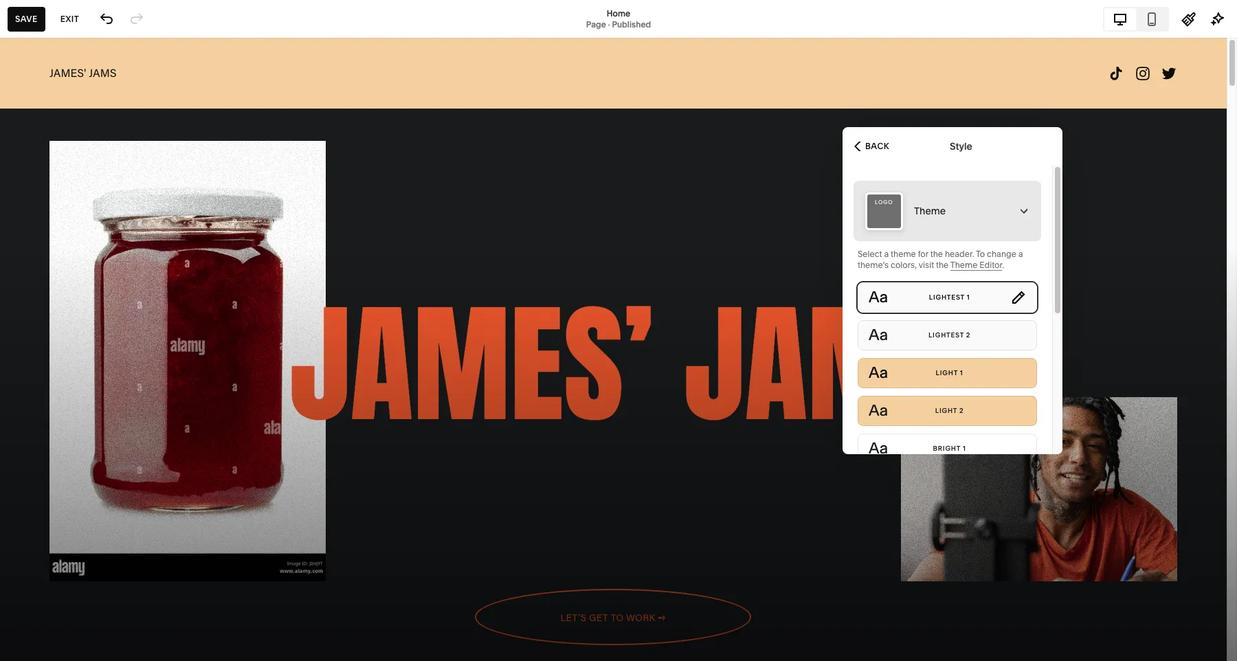 Task type: vqa. For each thing, say whether or not it's contained in the screenshot.
SCHEDULING
yes



Task type: describe. For each thing, give the bounding box(es) containing it.
published
[[612, 19, 651, 29]]

home page · published
[[586, 8, 651, 29]]

save button
[[8, 7, 45, 31]]

theme editor .
[[951, 260, 1004, 270]]

editor
[[980, 260, 1003, 270]]

to
[[976, 249, 985, 259]]

asset library link
[[23, 524, 153, 540]]

asset library
[[23, 524, 92, 538]]

lightest 1
[[929, 294, 970, 301]]

settings
[[23, 549, 66, 563]]

aa for bright 1
[[869, 439, 888, 458]]

change
[[987, 249, 1017, 259]]

scheduling link
[[23, 208, 153, 225]]

library
[[55, 524, 92, 538]]

theme
[[891, 249, 916, 259]]

colors,
[[891, 260, 917, 270]]

·
[[608, 19, 610, 29]]

light 2
[[936, 407, 964, 415]]

light for light 1
[[936, 369, 958, 377]]

1 for bright 1
[[963, 445, 966, 452]]

2 a from the left
[[1019, 249, 1023, 259]]

help
[[23, 574, 47, 587]]

selling
[[23, 110, 58, 124]]

page
[[586, 19, 606, 29]]

contacts
[[23, 160, 70, 173]]

marketing link
[[23, 134, 153, 151]]

theme for theme
[[914, 205, 946, 217]]

bright 1
[[933, 445, 966, 452]]

back button
[[850, 131, 894, 161]]

james.peterson1902@gmail.com
[[55, 630, 181, 640]]



Task type: locate. For each thing, give the bounding box(es) containing it.
aa for light 2
[[869, 402, 888, 420]]

selling link
[[23, 109, 153, 126]]

select a theme for the header. to change a theme's colors, visit the
[[858, 249, 1023, 270]]

lightest 2
[[929, 331, 971, 339]]

lightest for lightest 2
[[929, 331, 964, 339]]

2 vertical spatial 1
[[963, 445, 966, 452]]

1 vertical spatial 2
[[960, 407, 964, 415]]

0 vertical spatial light
[[936, 369, 958, 377]]

1 for lightest 1
[[967, 294, 970, 301]]

1 vertical spatial the
[[936, 260, 949, 270]]

analytics
[[23, 184, 71, 198]]

chevron small down dark icon image
[[1019, 206, 1030, 217]]

lightest for lightest 1
[[929, 294, 965, 301]]

1 right bright
[[963, 445, 966, 452]]

settings link
[[23, 548, 153, 565]]

for
[[918, 249, 929, 259]]

2 down lightest 1
[[967, 331, 971, 339]]

theme inside 'popup button'
[[914, 205, 946, 217]]

aa for lightest 2
[[869, 326, 888, 344]]

0 horizontal spatial a
[[884, 249, 889, 259]]

3 aa from the top
[[869, 364, 888, 382]]

the right the for
[[931, 249, 943, 259]]

a right select
[[884, 249, 889, 259]]

light up bright
[[936, 407, 958, 415]]

home
[[607, 8, 631, 18]]

light up light 2
[[936, 369, 958, 377]]

theme's
[[858, 260, 889, 270]]

0 vertical spatial theme
[[914, 205, 946, 217]]

1 down lightest 2
[[960, 369, 964, 377]]

select
[[858, 249, 882, 259]]

1 down theme editor link
[[967, 294, 970, 301]]

the
[[931, 249, 943, 259], [936, 260, 949, 270]]

light
[[936, 369, 958, 377], [936, 407, 958, 415]]

0 vertical spatial lightest
[[929, 294, 965, 301]]

bright
[[933, 445, 961, 452]]

light for light 2
[[936, 407, 958, 415]]

0 horizontal spatial 2
[[960, 407, 964, 415]]

exit
[[60, 13, 79, 24]]

1 horizontal spatial 2
[[967, 331, 971, 339]]

back
[[866, 141, 890, 151]]

aa for lightest 1
[[869, 288, 888, 307]]

0 vertical spatial 1
[[967, 294, 970, 301]]

header.
[[945, 249, 974, 259]]

a right change
[[1019, 249, 1023, 259]]

scheduling
[[23, 209, 82, 223]]

1 aa from the top
[[869, 288, 888, 307]]

james
[[55, 619, 80, 629]]

.
[[1003, 260, 1004, 270]]

0 vertical spatial 2
[[967, 331, 971, 339]]

exit button
[[53, 7, 87, 31]]

0 horizontal spatial theme
[[914, 205, 946, 217]]

theme editor link
[[951, 260, 1003, 271]]

style
[[950, 140, 973, 152]]

5 aa from the top
[[869, 439, 888, 458]]

1 vertical spatial light
[[936, 407, 958, 415]]

peterson
[[82, 619, 118, 629]]

theme
[[914, 205, 946, 217], [951, 260, 978, 270]]

1 for light 1
[[960, 369, 964, 377]]

tab list
[[1105, 8, 1168, 30]]

2 for lightest 2
[[967, 331, 971, 339]]

the right visit
[[936, 260, 949, 270]]

2 down light 1 on the right bottom of page
[[960, 407, 964, 415]]

1 vertical spatial lightest
[[929, 331, 964, 339]]

theme up the for
[[914, 205, 946, 217]]

2 aa from the top
[[869, 326, 888, 344]]

lightest down lightest 1
[[929, 331, 964, 339]]

1
[[967, 294, 970, 301], [960, 369, 964, 377], [963, 445, 966, 452]]

help link
[[23, 573, 47, 588]]

theme for theme editor .
[[951, 260, 978, 270]]

2
[[967, 331, 971, 339], [960, 407, 964, 415]]

2 for light 2
[[960, 407, 964, 415]]

1 a from the left
[[884, 249, 889, 259]]

1 horizontal spatial a
[[1019, 249, 1023, 259]]

aa
[[869, 288, 888, 307], [869, 326, 888, 344], [869, 364, 888, 382], [869, 402, 888, 420], [869, 439, 888, 458]]

theme down header.
[[951, 260, 978, 270]]

visit
[[919, 260, 934, 270]]

theme button
[[854, 181, 1042, 241]]

save
[[15, 13, 38, 24]]

marketing
[[23, 135, 76, 149]]

james peterson james.peterson1902@gmail.com
[[55, 619, 181, 640]]

asset
[[23, 524, 52, 538]]

aa for light 1
[[869, 364, 888, 382]]

1 horizontal spatial theme
[[951, 260, 978, 270]]

a
[[884, 249, 889, 259], [1019, 249, 1023, 259]]

lightest up lightest 2
[[929, 294, 965, 301]]

lightest
[[929, 294, 965, 301], [929, 331, 964, 339]]

contacts link
[[23, 159, 153, 175]]

analytics link
[[23, 184, 153, 200]]

light 1
[[936, 369, 964, 377]]

4 aa from the top
[[869, 402, 888, 420]]

1 vertical spatial 1
[[960, 369, 964, 377]]

1 vertical spatial theme
[[951, 260, 978, 270]]

0 vertical spatial the
[[931, 249, 943, 259]]



